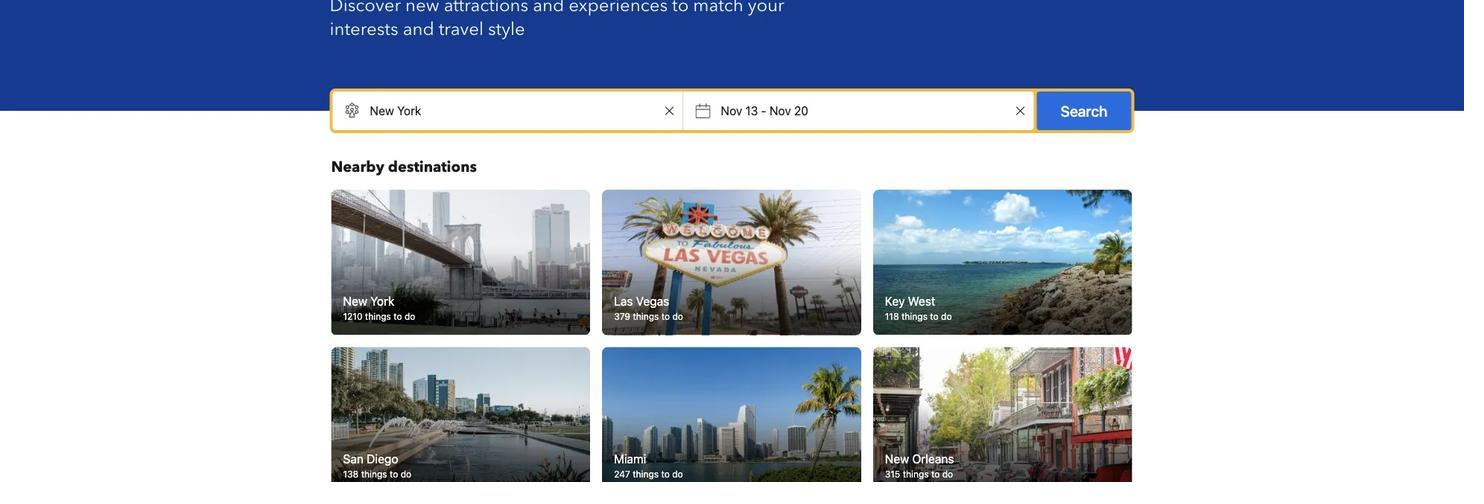Task type: locate. For each thing, give the bounding box(es) containing it.
1 horizontal spatial new
[[885, 452, 909, 466]]

new
[[343, 294, 367, 309], [885, 452, 909, 466]]

to right 247
[[661, 470, 670, 480]]

to for las vegas
[[662, 312, 670, 322]]

and left travel
[[403, 17, 434, 41]]

-
[[761, 104, 767, 118]]

new york 1210 things to do
[[343, 294, 415, 322]]

things for key west
[[902, 312, 928, 322]]

things right 315
[[903, 470, 929, 480]]

to left match
[[672, 0, 689, 18]]

do
[[405, 312, 415, 322], [673, 312, 683, 322], [941, 312, 952, 322], [401, 470, 412, 480], [672, 470, 683, 480], [943, 470, 953, 480]]

interests
[[330, 17, 398, 41]]

san diego image
[[331, 348, 590, 483]]

do for key west
[[941, 312, 952, 322]]

things inside 'new york 1210 things to do'
[[365, 312, 391, 322]]

experiences
[[569, 0, 668, 18]]

las vegas image
[[602, 190, 862, 336]]

0 horizontal spatial nov
[[721, 104, 743, 118]]

to for new york
[[394, 312, 402, 322]]

to down orleans
[[932, 470, 940, 480]]

things inside the san diego 138 things to do
[[361, 470, 387, 480]]

and right style
[[533, 0, 564, 18]]

13
[[746, 104, 758, 118]]

nov
[[721, 104, 743, 118], [770, 104, 791, 118]]

nov right - at top
[[770, 104, 791, 118]]

do right 379
[[673, 312, 683, 322]]

to inside key west 118 things to do
[[930, 312, 939, 322]]

new for new york
[[343, 294, 367, 309]]

things
[[365, 312, 391, 322], [633, 312, 659, 322], [902, 312, 928, 322], [361, 470, 387, 480], [633, 470, 659, 480], [903, 470, 929, 480]]

do inside the san diego 138 things to do
[[401, 470, 412, 480]]

20
[[794, 104, 809, 118]]

to inside new orleans 315 things to do
[[932, 470, 940, 480]]

nov left 13
[[721, 104, 743, 118]]

do right 247
[[672, 470, 683, 480]]

1 horizontal spatial nov
[[770, 104, 791, 118]]

things down west
[[902, 312, 928, 322]]

do right 1210
[[405, 312, 415, 322]]

to inside discover new attractions and experiences to match your interests and travel style
[[672, 0, 689, 18]]

your
[[748, 0, 785, 18]]

things inside new orleans 315 things to do
[[903, 470, 929, 480]]

things for new orleans
[[903, 470, 929, 480]]

0 horizontal spatial new
[[343, 294, 367, 309]]

to inside the las vegas 379 things to do
[[662, 312, 670, 322]]

new up 1210
[[343, 294, 367, 309]]

things down miami
[[633, 470, 659, 480]]

search
[[1061, 102, 1108, 120]]

new orleans image
[[873, 348, 1132, 483]]

do right 118
[[941, 312, 952, 322]]

do inside key west 118 things to do
[[941, 312, 952, 322]]

things down diego
[[361, 470, 387, 480]]

do right the 138
[[401, 470, 412, 480]]

things for las vegas
[[633, 312, 659, 322]]

new inside new orleans 315 things to do
[[885, 452, 909, 466]]

things down the vegas
[[633, 312, 659, 322]]

do down orleans
[[943, 470, 953, 480]]

key
[[885, 294, 905, 309]]

to inside the san diego 138 things to do
[[390, 470, 398, 480]]

do inside the las vegas 379 things to do
[[673, 312, 683, 322]]

new inside 'new york 1210 things to do'
[[343, 294, 367, 309]]

do inside 'new york 1210 things to do'
[[405, 312, 415, 322]]

and
[[533, 0, 564, 18], [403, 17, 434, 41]]

to down west
[[930, 312, 939, 322]]

to
[[672, 0, 689, 18], [394, 312, 402, 322], [662, 312, 670, 322], [930, 312, 939, 322], [390, 470, 398, 480], [661, 470, 670, 480], [932, 470, 940, 480]]

things inside the las vegas 379 things to do
[[633, 312, 659, 322]]

attractions
[[444, 0, 529, 18]]

do inside new orleans 315 things to do
[[943, 470, 953, 480]]

to for new orleans
[[932, 470, 940, 480]]

to down diego
[[390, 470, 398, 480]]

0 vertical spatial new
[[343, 294, 367, 309]]

to inside 'new york 1210 things to do'
[[394, 312, 402, 322]]

2 nov from the left
[[770, 104, 791, 118]]

138
[[343, 470, 359, 480]]

miami image
[[602, 348, 861, 483]]

things for san diego
[[361, 470, 387, 480]]

las vegas 379 things to do
[[614, 294, 683, 322]]

do inside miami 247 things to do
[[672, 470, 683, 480]]

1 nov from the left
[[721, 104, 743, 118]]

things inside key west 118 things to do
[[902, 312, 928, 322]]

to down the vegas
[[662, 312, 670, 322]]

1 vertical spatial new
[[885, 452, 909, 466]]

things down 'york'
[[365, 312, 391, 322]]

new up 315
[[885, 452, 909, 466]]

to down 'york'
[[394, 312, 402, 322]]

do for san diego
[[401, 470, 412, 480]]

style
[[488, 17, 525, 41]]

1210
[[343, 312, 363, 322]]

miami
[[614, 452, 646, 466]]

diego
[[367, 452, 398, 466]]



Task type: vqa. For each thing, say whether or not it's contained in the screenshot.


Task type: describe. For each thing, give the bounding box(es) containing it.
new york image
[[331, 190, 590, 336]]

nearby
[[331, 157, 384, 178]]

new orleans 315 things to do
[[885, 452, 954, 480]]

1 horizontal spatial and
[[533, 0, 564, 18]]

miami 247 things to do
[[614, 452, 683, 480]]

to inside miami 247 things to do
[[661, 470, 670, 480]]

things for new york
[[365, 312, 391, 322]]

west
[[908, 294, 936, 309]]

things inside miami 247 things to do
[[633, 470, 659, 480]]

key west image
[[873, 190, 1132, 336]]

new for new orleans
[[885, 452, 909, 466]]

0 horizontal spatial and
[[403, 17, 434, 41]]

118
[[885, 312, 899, 322]]

search button
[[1037, 92, 1132, 130]]

match
[[693, 0, 744, 18]]

do for las vegas
[[673, 312, 683, 322]]

Where are you going? search field
[[333, 92, 683, 130]]

york
[[371, 294, 394, 309]]

nov 13 - nov 20
[[721, 104, 809, 118]]

orleans
[[913, 452, 954, 466]]

379
[[614, 312, 631, 322]]

to for key west
[[930, 312, 939, 322]]

vegas
[[636, 294, 669, 309]]

discover new attractions and experiences to match your interests and travel style
[[330, 0, 785, 41]]

las
[[614, 294, 633, 309]]

key west 118 things to do
[[885, 294, 952, 322]]

discover
[[330, 0, 401, 18]]

247
[[614, 470, 630, 480]]

new
[[405, 0, 439, 18]]

travel
[[439, 17, 484, 41]]

san diego 138 things to do
[[343, 452, 412, 480]]

nearby destinations
[[331, 157, 477, 178]]

to for san diego
[[390, 470, 398, 480]]

san
[[343, 452, 364, 466]]

do for new orleans
[[943, 470, 953, 480]]

destinations
[[388, 157, 477, 178]]

315
[[885, 470, 901, 480]]

do for new york
[[405, 312, 415, 322]]



